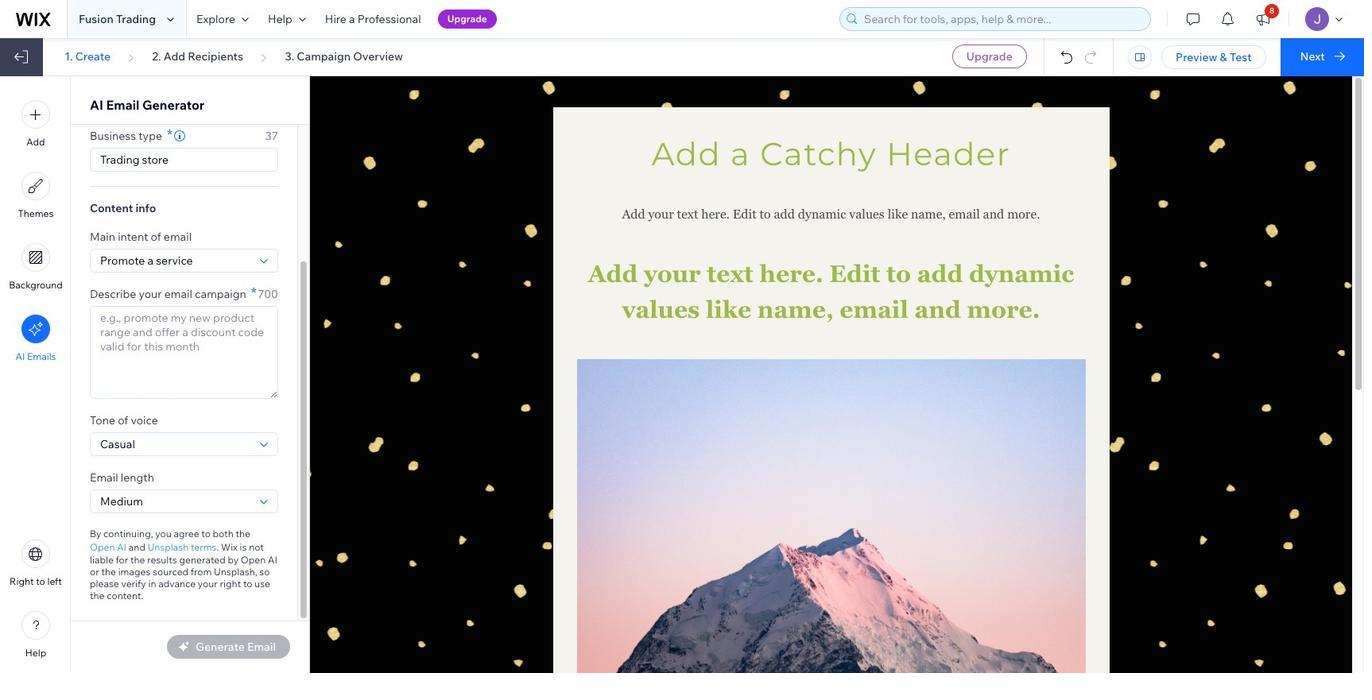 Task type: locate. For each thing, give the bounding box(es) containing it.
your
[[649, 207, 674, 222], [644, 260, 701, 288], [139, 287, 162, 301], [198, 578, 218, 590]]

0 horizontal spatial of
[[118, 414, 128, 428]]

ai up for
[[117, 541, 127, 553]]

help button down right to left
[[21, 612, 50, 659]]

1 horizontal spatial and
[[915, 296, 961, 324]]

0 horizontal spatial and
[[129, 541, 145, 553]]

email
[[106, 97, 140, 113], [90, 471, 118, 485]]

upgrade down search for tools, apps, help & more... field
[[967, 49, 1013, 64]]

ai left emails
[[15, 351, 25, 363]]

*
[[167, 126, 173, 144], [251, 284, 257, 302]]

1 vertical spatial help button
[[21, 612, 50, 659]]

1 horizontal spatial open
[[241, 554, 266, 566]]

0 horizontal spatial help
[[25, 647, 46, 659]]

voice
[[131, 414, 158, 428]]

to inside ". wix is not liable for the results generated by open ai or the images sourced from unsplash, so please verify in advance your right to use the content."
[[243, 578, 252, 590]]

1 horizontal spatial *
[[251, 284, 257, 302]]

in
[[148, 578, 156, 590]]

to
[[760, 207, 771, 222], [887, 260, 911, 288], [201, 528, 211, 540], [36, 576, 45, 588], [243, 578, 252, 590]]

ai emails button
[[15, 315, 56, 363]]

open inside ". wix is not liable for the results generated by open ai or the images sourced from unsplash, so please verify in advance your right to use the content."
[[241, 554, 266, 566]]

1 vertical spatial here.
[[760, 260, 824, 288]]

0 vertical spatial a
[[349, 12, 355, 26]]

your inside describe your email campaign * 700
[[139, 287, 162, 301]]

1 vertical spatial *
[[251, 284, 257, 302]]

intent
[[118, 230, 148, 244]]

help down right to left
[[25, 647, 46, 659]]

to inside button
[[36, 576, 45, 588]]

add
[[774, 207, 795, 222], [917, 260, 963, 288]]

upgrade button down search for tools, apps, help & more... field
[[953, 45, 1027, 68]]

0 horizontal spatial dynamic
[[798, 207, 847, 222]]

the right for
[[130, 554, 145, 566]]

700
[[258, 287, 278, 301]]

a for professional
[[349, 12, 355, 26]]

a left catchy
[[731, 134, 751, 173]]

open up liable
[[90, 541, 115, 553]]

0 horizontal spatial a
[[349, 12, 355, 26]]

0 vertical spatial of
[[151, 230, 161, 244]]

1 vertical spatial help
[[25, 647, 46, 659]]

content info
[[90, 201, 156, 216]]

business
[[90, 129, 136, 143]]

here.
[[702, 207, 730, 222], [760, 260, 824, 288]]

help button up 3.
[[258, 0, 316, 38]]

the inside by continuing, you agree to both the open ai and unsplash terms
[[236, 528, 250, 540]]

1 horizontal spatial values
[[850, 207, 885, 222]]

0 vertical spatial *
[[167, 126, 173, 144]]

1 horizontal spatial name,
[[911, 207, 946, 222]]

explore
[[196, 12, 235, 26]]

fusion trading
[[79, 12, 156, 26]]

of right tone
[[118, 414, 128, 428]]

0 horizontal spatial name,
[[758, 296, 834, 324]]

0 vertical spatial add your text here. edit to add dynamic values like name, email and more.
[[622, 207, 1041, 222]]

1 vertical spatial upgrade
[[967, 49, 1013, 64]]

edit
[[733, 207, 757, 222], [830, 260, 881, 288]]

email up business type *
[[106, 97, 140, 113]]

and inside by continuing, you agree to both the open ai and unsplash terms
[[129, 541, 145, 553]]

0 horizontal spatial like
[[706, 296, 752, 324]]

0 vertical spatial text
[[677, 207, 699, 222]]

1 vertical spatial upgrade button
[[953, 45, 1027, 68]]

1 horizontal spatial of
[[151, 230, 161, 244]]

1 vertical spatial add
[[917, 260, 963, 288]]

1 vertical spatial values
[[622, 296, 700, 324]]

dynamic
[[798, 207, 847, 222], [969, 260, 1075, 288]]

the right or
[[101, 566, 116, 578]]

0 vertical spatial add
[[774, 207, 795, 222]]

1 horizontal spatial help
[[268, 12, 293, 26]]

upgrade button right professional
[[438, 10, 497, 29]]

3.
[[285, 49, 294, 64]]

&
[[1220, 50, 1228, 64]]

1 vertical spatial open
[[241, 554, 266, 566]]

0 horizontal spatial help button
[[21, 612, 50, 659]]

0 horizontal spatial here.
[[702, 207, 730, 222]]

0 vertical spatial more.
[[1008, 207, 1041, 222]]

ai up use on the left of the page
[[268, 554, 278, 566]]

themes
[[18, 208, 54, 220]]

2 horizontal spatial and
[[983, 207, 1005, 222]]

1 vertical spatial text
[[707, 260, 754, 288]]

0 vertical spatial open
[[90, 541, 115, 553]]

0 horizontal spatial upgrade
[[447, 13, 487, 25]]

1 horizontal spatial here.
[[760, 260, 824, 288]]

a right hire
[[349, 12, 355, 26]]

the
[[236, 528, 250, 540], [130, 554, 145, 566], [101, 566, 116, 578], [90, 590, 105, 602]]

help
[[268, 12, 293, 26], [25, 647, 46, 659]]

0 vertical spatial name,
[[911, 207, 946, 222]]

of
[[151, 230, 161, 244], [118, 414, 128, 428]]

1 vertical spatial a
[[731, 134, 751, 173]]

* left 700
[[251, 284, 257, 302]]

name,
[[911, 207, 946, 222], [758, 296, 834, 324]]

and
[[983, 207, 1005, 222], [915, 296, 961, 324], [129, 541, 145, 553]]

1 vertical spatial name,
[[758, 296, 834, 324]]

help button
[[258, 0, 316, 38], [21, 612, 50, 659]]

Business type field
[[95, 149, 273, 171]]

3. campaign overview
[[285, 49, 403, 64]]

main
[[90, 230, 115, 244]]

0 horizontal spatial open
[[90, 541, 115, 553]]

0 vertical spatial like
[[888, 207, 908, 222]]

add your text here. edit to add dynamic values like name, email and more.
[[622, 207, 1041, 222], [588, 260, 1081, 324]]

a
[[349, 12, 355, 26], [731, 134, 751, 173]]

1 vertical spatial dynamic
[[969, 260, 1075, 288]]

upgrade
[[447, 13, 487, 25], [967, 49, 1013, 64]]

0 vertical spatial edit
[[733, 207, 757, 222]]

help up 3.
[[268, 12, 293, 26]]

professional
[[358, 12, 421, 26]]

email left length on the bottom left
[[90, 471, 118, 485]]

2 vertical spatial and
[[129, 541, 145, 553]]

content.
[[107, 590, 144, 602]]

not
[[249, 541, 264, 553]]

open inside by continuing, you agree to both the open ai and unsplash terms
[[90, 541, 115, 553]]

background button
[[9, 243, 63, 291]]

ai
[[90, 97, 103, 113], [15, 351, 25, 363], [117, 541, 127, 553], [268, 554, 278, 566]]

hire a professional link
[[316, 0, 431, 38]]

* right type
[[167, 126, 173, 144]]

create
[[75, 49, 111, 64]]

background
[[9, 279, 63, 291]]

0 horizontal spatial add
[[774, 207, 795, 222]]

37
[[265, 129, 278, 143]]

your inside ". wix is not liable for the results generated by open ai or the images sourced from unsplash, so please verify in advance your right to use the content."
[[198, 578, 218, 590]]

ai emails
[[15, 351, 56, 363]]

the up is
[[236, 528, 250, 540]]

generator
[[142, 97, 205, 113]]

0 vertical spatial values
[[850, 207, 885, 222]]

add inside button
[[27, 136, 45, 148]]

themes button
[[18, 172, 54, 220]]

1 horizontal spatial edit
[[830, 260, 881, 288]]

by
[[90, 528, 101, 540]]

None field
[[95, 250, 255, 272], [95, 433, 255, 456], [95, 491, 255, 513], [95, 250, 255, 272], [95, 433, 255, 456], [95, 491, 255, 513]]

0 vertical spatial upgrade button
[[438, 10, 497, 29]]

hire
[[325, 12, 347, 26]]

1 horizontal spatial text
[[707, 260, 754, 288]]

0 vertical spatial help button
[[258, 0, 316, 38]]

0 horizontal spatial values
[[622, 296, 700, 324]]

more.
[[1008, 207, 1041, 222], [967, 296, 1041, 324]]

email
[[949, 207, 980, 222], [164, 230, 192, 244], [164, 287, 192, 301], [840, 296, 909, 324]]

Search for tools, apps, help & more... field
[[860, 8, 1146, 30]]

tone
[[90, 414, 115, 428]]

1. create link
[[65, 49, 111, 64]]

open down not
[[241, 554, 266, 566]]

text
[[677, 207, 699, 222], [707, 260, 754, 288]]

by
[[228, 554, 239, 566]]

like
[[888, 207, 908, 222], [706, 296, 752, 324]]

header
[[887, 134, 1011, 173]]

1 vertical spatial and
[[915, 296, 961, 324]]

of right intent
[[151, 230, 161, 244]]

hire a professional
[[325, 12, 421, 26]]

liable
[[90, 554, 114, 566]]

0 horizontal spatial text
[[677, 207, 699, 222]]

1 horizontal spatial a
[[731, 134, 751, 173]]

add
[[164, 49, 185, 64], [652, 134, 721, 173], [27, 136, 45, 148], [622, 207, 645, 222], [588, 260, 638, 288]]

0 vertical spatial dynamic
[[798, 207, 847, 222]]

preview & test button
[[1162, 45, 1267, 69]]

1 horizontal spatial add
[[917, 260, 963, 288]]

left
[[47, 576, 62, 588]]

upgrade right professional
[[447, 13, 487, 25]]



Task type: describe. For each thing, give the bounding box(es) containing it.
add a catchy header
[[652, 134, 1011, 173]]

right
[[10, 576, 34, 588]]

1 horizontal spatial like
[[888, 207, 908, 222]]

1 vertical spatial of
[[118, 414, 128, 428]]

0 horizontal spatial *
[[167, 126, 173, 144]]

continuing,
[[103, 528, 153, 540]]

terms
[[191, 541, 217, 553]]

0 vertical spatial and
[[983, 207, 1005, 222]]

2.
[[152, 49, 161, 64]]

from
[[191, 566, 212, 578]]

0 horizontal spatial edit
[[733, 207, 757, 222]]

advance
[[158, 578, 196, 590]]

ai up 'business'
[[90, 97, 103, 113]]

email inside describe your email campaign * 700
[[164, 287, 192, 301]]

. wix is not liable for the results generated by open ai or the images sourced from unsplash, so please verify in advance your right to use the content.
[[90, 541, 278, 602]]

8 button
[[1246, 0, 1281, 38]]

is
[[240, 541, 247, 553]]

ai email generator
[[90, 97, 205, 113]]

.
[[217, 541, 219, 553]]

right to left button
[[10, 540, 62, 588]]

wix
[[221, 541, 238, 553]]

0 horizontal spatial upgrade button
[[438, 10, 497, 29]]

images
[[118, 566, 151, 578]]

Describe your email campaign text field
[[91, 307, 278, 398]]

open ai link
[[90, 540, 127, 554]]

please
[[90, 578, 119, 590]]

0 vertical spatial here.
[[702, 207, 730, 222]]

1 vertical spatial edit
[[830, 260, 881, 288]]

0 vertical spatial help
[[268, 12, 293, 26]]

1 vertical spatial add your text here. edit to add dynamic values like name, email and more.
[[588, 260, 1081, 324]]

campaign
[[195, 287, 246, 301]]

8
[[1270, 6, 1275, 16]]

by continuing, you agree to both the open ai and unsplash terms
[[90, 528, 250, 553]]

verify
[[121, 578, 146, 590]]

type
[[139, 129, 162, 143]]

results
[[147, 554, 177, 566]]

1 horizontal spatial upgrade
[[967, 49, 1013, 64]]

use
[[255, 578, 270, 590]]

right
[[220, 578, 241, 590]]

1 horizontal spatial upgrade button
[[953, 45, 1027, 68]]

or
[[90, 566, 99, 578]]

preview
[[1176, 50, 1218, 64]]

fusion
[[79, 12, 114, 26]]

next button
[[1281, 38, 1365, 76]]

1.
[[65, 49, 73, 64]]

unsplash terms link
[[148, 540, 217, 554]]

to inside by continuing, you agree to both the open ai and unsplash terms
[[201, 528, 211, 540]]

sourced
[[153, 566, 189, 578]]

emails
[[27, 351, 56, 363]]

1. create
[[65, 49, 111, 64]]

1 horizontal spatial help button
[[258, 0, 316, 38]]

preview & test
[[1176, 50, 1252, 64]]

for
[[116, 554, 128, 566]]

describe
[[90, 287, 136, 301]]

right to left
[[10, 576, 62, 588]]

next
[[1301, 49, 1326, 64]]

campaign
[[297, 49, 351, 64]]

email length
[[90, 471, 154, 485]]

both
[[213, 528, 234, 540]]

generated
[[179, 554, 226, 566]]

overview
[[353, 49, 403, 64]]

2. add recipients
[[152, 49, 243, 64]]

recipients
[[188, 49, 243, 64]]

1 vertical spatial like
[[706, 296, 752, 324]]

1 vertical spatial email
[[90, 471, 118, 485]]

ai inside "button"
[[15, 351, 25, 363]]

3. campaign overview link
[[285, 49, 403, 64]]

agree
[[174, 528, 199, 540]]

a for catchy
[[731, 134, 751, 173]]

unsplash
[[148, 541, 189, 553]]

0 vertical spatial email
[[106, 97, 140, 113]]

content
[[90, 201, 133, 216]]

0 vertical spatial upgrade
[[447, 13, 487, 25]]

the down or
[[90, 590, 105, 602]]

main intent of email
[[90, 230, 192, 244]]

trading
[[116, 12, 156, 26]]

1 vertical spatial more.
[[967, 296, 1041, 324]]

length
[[121, 471, 154, 485]]

describe your email campaign * 700
[[90, 284, 278, 302]]

2. add recipients link
[[152, 49, 243, 64]]

so
[[260, 566, 270, 578]]

test
[[1230, 50, 1252, 64]]

catchy
[[760, 134, 877, 173]]

business type *
[[90, 126, 173, 144]]

1 horizontal spatial dynamic
[[969, 260, 1075, 288]]

add button
[[21, 100, 50, 148]]

ai inside ". wix is not liable for the results generated by open ai or the images sourced from unsplash, so please verify in advance your right to use the content."
[[268, 554, 278, 566]]

info
[[136, 201, 156, 216]]

you
[[155, 528, 172, 540]]

tone of voice
[[90, 414, 158, 428]]

ai inside by continuing, you agree to both the open ai and unsplash terms
[[117, 541, 127, 553]]

unsplash,
[[214, 566, 257, 578]]



Task type: vqa. For each thing, say whether or not it's contained in the screenshot.
Content info
yes



